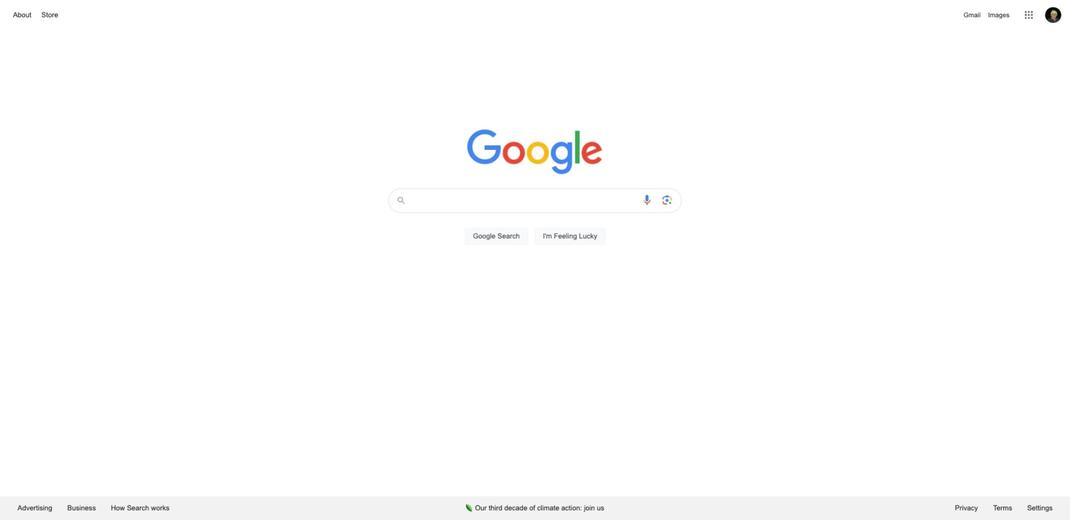 Task type: locate. For each thing, give the bounding box(es) containing it.
google image
[[467, 129, 604, 176]]

None search field
[[10, 186, 1061, 257]]

search by image image
[[661, 194, 673, 206]]



Task type: vqa. For each thing, say whether or not it's contained in the screenshot.
Search by image
yes



Task type: describe. For each thing, give the bounding box(es) containing it.
search by voice image
[[641, 194, 653, 206]]



